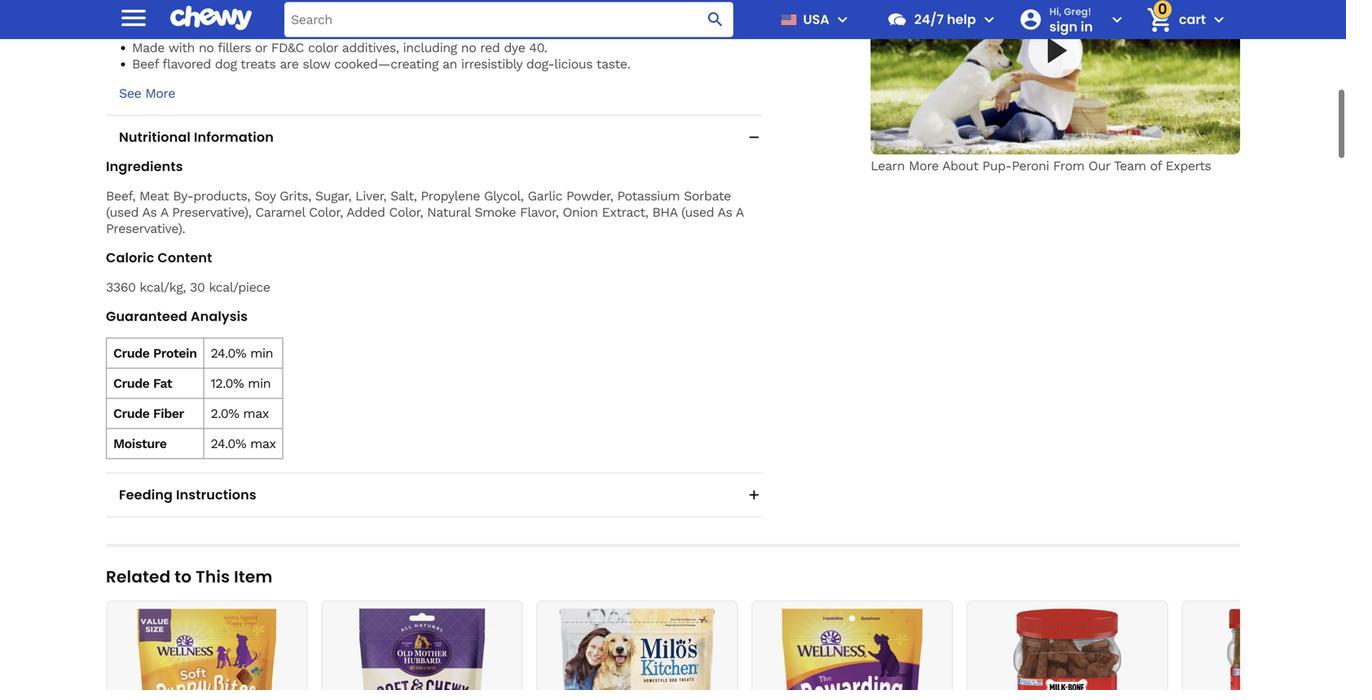 Task type: describe. For each thing, give the bounding box(es) containing it.
fiber
[[153, 406, 184, 421]]

beef,
[[106, 188, 135, 204]]

bha
[[652, 205, 677, 220]]

preservative).
[[106, 221, 185, 236]]

are
[[280, 56, 299, 72]]

soft
[[132, 7, 156, 23]]

to
[[175, 566, 192, 588]]

greg!
[[1064, 5, 1091, 18]]

chewy support image
[[886, 9, 908, 30]]

24.0% max
[[211, 436, 276, 451]]

crude for crude fiber
[[113, 406, 149, 421]]

1 vertical spatial dog
[[215, 56, 237, 72]]

instructions
[[176, 486, 256, 504]]

nutritional
[[119, 128, 191, 146]]

soy
[[254, 188, 275, 204]]

guaranteed analysis
[[106, 307, 248, 326]]

the
[[205, 24, 225, 39]]

beef
[[161, 24, 188, 39]]

cooked—creating
[[334, 56, 438, 72]]

these
[[324, 24, 357, 39]]

garlic
[[528, 188, 562, 204]]

max for 24.0% max
[[250, 436, 276, 451]]

smoke
[[475, 205, 516, 220]]

hi,
[[1049, 5, 1062, 18]]

related
[[106, 566, 171, 588]]

cart link
[[1140, 0, 1206, 39]]

0 vertical spatial with
[[294, 7, 320, 23]]

in
[[309, 24, 320, 39]]

and
[[160, 7, 183, 23]]

treats.
[[395, 24, 433, 39]]

experts
[[1166, 158, 1211, 174]]

related to this item
[[106, 566, 273, 588]]

milo's kitchen chicken meatballs dog treats, 28-oz pouch image
[[544, 608, 730, 690]]

menu image
[[833, 10, 852, 29]]

2 no from the left
[[461, 40, 476, 55]]

3360
[[106, 280, 136, 295]]

propylene
[[421, 188, 480, 204]]

an
[[442, 56, 457, 72]]

your
[[472, 7, 498, 23]]

moisture
[[113, 436, 167, 451]]

a
[[324, 7, 331, 23]]

our
[[1088, 158, 1110, 174]]

cart
[[1179, 10, 1206, 29]]

0 vertical spatial treats
[[255, 7, 290, 23]]

color
[[308, 40, 338, 55]]

onion
[[563, 205, 598, 220]]

learn more about pup-peroni from our team of experts
[[871, 158, 1211, 174]]

milk-bone soft & chewy beef & filet mignon recipe dog treats, 25-oz tub image
[[974, 608, 1160, 690]]

feeding instructions image
[[746, 487, 762, 503]]

1 (used from the left
[[106, 205, 139, 220]]

flavor,
[[520, 205, 559, 220]]

beef
[[132, 56, 159, 72]]

will
[[529, 7, 549, 23]]

see
[[119, 86, 141, 101]]

crude fat
[[113, 376, 172, 391]]

red
[[480, 40, 500, 55]]

real
[[132, 24, 157, 39]]

preservative),
[[172, 205, 251, 220]]

liver,
[[355, 188, 386, 204]]

3360 kcal/kg, 30 kcal/piece
[[106, 280, 270, 295]]

Product search field
[[284, 2, 733, 37]]

crude for crude protein
[[113, 346, 149, 361]]

caloric
[[106, 249, 154, 267]]

kcal/kg,
[[140, 280, 186, 295]]

products,
[[193, 188, 250, 204]]

12.0% min
[[211, 376, 271, 391]]

made
[[132, 40, 165, 55]]

beef, meat by-products, soy grits, sugar, liver, salt, propylene glycol, garlic powder, potassium sorbate (used as a preservative), caramel color, added color, natural smoke flavor, onion extract, bha (used as a preservative).
[[106, 188, 743, 236]]

24.0% min
[[211, 346, 273, 361]]

menu image
[[117, 1, 150, 34]]

1 as from the left
[[142, 205, 157, 220]]

learn
[[871, 158, 905, 174]]

salt,
[[390, 188, 417, 204]]

about
[[942, 158, 978, 174]]

caloric content
[[106, 249, 212, 267]]

2 color, from the left
[[389, 205, 423, 220]]

in
[[1081, 17, 1093, 36]]

caramel
[[255, 205, 305, 220]]

2 a from the left
[[736, 205, 743, 220]]

team
[[1114, 158, 1146, 174]]

cart menu image
[[1209, 10, 1229, 29]]

aroma
[[430, 7, 468, 23]]

extract,
[[602, 205, 648, 220]]

dog-
[[526, 56, 554, 72]]

guaranteed
[[106, 307, 187, 326]]

content
[[158, 249, 212, 267]]

old mother hubbard by wellness soft & chewy pleas'n p.b.bacon natural mini oven-baked biscuits dog treats, 8-oz bag image
[[329, 608, 515, 690]]

meat
[[139, 188, 169, 204]]

this
[[196, 566, 230, 588]]



Task type: vqa. For each thing, say whether or not it's contained in the screenshot.
Beef,
yes



Task type: locate. For each thing, give the bounding box(es) containing it.
1 horizontal spatial color,
[[389, 205, 423, 220]]

information
[[194, 128, 274, 146]]

1 horizontal spatial no
[[461, 40, 476, 55]]

crude for crude fat
[[113, 376, 149, 391]]

usa button
[[774, 0, 852, 39]]

color, down sugar,
[[309, 205, 343, 220]]

as up the preservative).
[[142, 205, 157, 220]]

crude fiber
[[113, 406, 184, 421]]

over.
[[588, 7, 616, 23]]

sign
[[1049, 17, 1078, 36]]

more right see
[[145, 86, 175, 101]]

hi, greg! sign in
[[1049, 5, 1093, 36]]

max right 2.0%
[[243, 406, 269, 421]]

2 (used from the left
[[681, 205, 714, 220]]

0 horizontal spatial more
[[145, 86, 175, 101]]

(used down beef,
[[106, 205, 139, 220]]

max
[[243, 406, 269, 421], [250, 436, 276, 451]]

1 horizontal spatial as
[[718, 205, 732, 220]]

peroni
[[1012, 158, 1049, 174]]

item
[[234, 566, 273, 588]]

2.0%
[[211, 406, 239, 421]]

crude up moisture
[[113, 406, 149, 421]]

help
[[947, 10, 976, 29]]

24.0%
[[211, 346, 246, 361], [211, 436, 246, 451]]

more for see
[[145, 86, 175, 101]]

slow
[[303, 56, 330, 72]]

0 vertical spatial 24.0%
[[211, 346, 246, 361]]

2.0% max
[[211, 406, 269, 421]]

potassium
[[617, 188, 680, 204]]

treats down the or
[[240, 56, 276, 72]]

0 vertical spatial crude
[[113, 346, 149, 361]]

feeding
[[119, 486, 173, 504]]

dog
[[229, 7, 251, 23], [215, 56, 237, 72]]

as
[[142, 205, 157, 220], [718, 205, 732, 220]]

is
[[192, 24, 201, 39]]

no
[[199, 40, 214, 55], [461, 40, 476, 55]]

as down the sorbate
[[718, 205, 732, 220]]

2 as from the left
[[718, 205, 732, 220]]

24/7 help link
[[880, 0, 976, 39]]

no down the
[[199, 40, 214, 55]]

wellness the rewarding life lamb & salmon soft & chewy natural dog treats, 6-oz bag image
[[759, 608, 945, 690]]

ingredient
[[246, 24, 305, 39]]

24.0% for 24.0% min
[[211, 346, 246, 361]]

taste.
[[596, 56, 630, 72]]

min up the 12.0% min
[[250, 346, 273, 361]]

1 vertical spatial with
[[168, 40, 195, 55]]

chewy
[[187, 7, 225, 23]]

1 horizontal spatial (used
[[681, 205, 714, 220]]

24.0% down 2.0%
[[211, 436, 246, 451]]

0 vertical spatial dog
[[229, 7, 251, 23]]

ingredients
[[106, 157, 183, 176]]

2 24.0% from the top
[[211, 436, 246, 451]]

chewy home image
[[170, 0, 252, 36]]

dog down fillers
[[215, 56, 237, 72]]

max down 2.0% max at the left bottom of page
[[250, 436, 276, 451]]

min for 24.0% min
[[250, 346, 273, 361]]

no left the red at the left top
[[461, 40, 476, 55]]

crude up the crude fat
[[113, 346, 149, 361]]

1 vertical spatial crude
[[113, 376, 149, 391]]

0 horizontal spatial as
[[142, 205, 157, 220]]

nutritional information image
[[746, 129, 762, 146]]

1 no from the left
[[199, 40, 214, 55]]

by-
[[173, 188, 193, 204]]

including
[[403, 40, 457, 55]]

milk-bone soft & chewy chicken recipe dog treats, 25-oz tub image
[[1190, 608, 1346, 690]]

color, down salt,
[[389, 205, 423, 220]]

1 horizontal spatial more
[[909, 158, 939, 174]]

fd&c
[[271, 40, 304, 55]]

0 vertical spatial more
[[145, 86, 175, 101]]

#1
[[229, 24, 242, 39]]

0 vertical spatial max
[[243, 406, 269, 421]]

1 crude from the top
[[113, 346, 149, 361]]

a right bha at the top
[[736, 205, 743, 220]]

kcal/piece
[[209, 280, 270, 295]]

protein
[[153, 346, 197, 361]]

0 horizontal spatial (used
[[106, 205, 139, 220]]

min for 12.0% min
[[248, 376, 271, 391]]

more
[[145, 86, 175, 101], [909, 158, 939, 174]]

(used down the sorbate
[[681, 205, 714, 220]]

usa
[[803, 10, 829, 29]]

help menu image
[[979, 10, 999, 29]]

pup-
[[982, 158, 1012, 174]]

1 vertical spatial max
[[250, 436, 276, 451]]

1 vertical spatial treats
[[240, 56, 276, 72]]

added
[[346, 205, 385, 220]]

1 horizontal spatial with
[[294, 7, 320, 23]]

0 horizontal spatial a
[[160, 205, 168, 220]]

treats up ingredient
[[255, 7, 290, 23]]

submit search image
[[706, 10, 725, 29]]

sorbate
[[684, 188, 731, 204]]

0 horizontal spatial color,
[[309, 205, 343, 220]]

flavored
[[162, 56, 211, 72]]

12.0%
[[211, 376, 244, 391]]

0 horizontal spatial with
[[168, 40, 195, 55]]

1 vertical spatial more
[[909, 158, 939, 174]]

or
[[255, 40, 267, 55]]

additives,
[[342, 40, 399, 55]]

24.0% for 24.0% max
[[211, 436, 246, 451]]

items image
[[1145, 5, 1174, 34]]

glycol,
[[484, 188, 524, 204]]

1 a from the left
[[160, 205, 168, 220]]

sugar,
[[315, 188, 351, 204]]

3 crude from the top
[[113, 406, 149, 421]]

treats
[[255, 7, 290, 23], [240, 56, 276, 72]]

1 24.0% from the top
[[211, 346, 246, 361]]

nutritional information
[[119, 128, 274, 146]]

24/7
[[914, 10, 944, 29]]

with up in
[[294, 7, 320, 23]]

account menu image
[[1107, 10, 1127, 29]]

fat
[[153, 376, 172, 391]]

natural
[[427, 205, 471, 220]]

of
[[1150, 158, 1162, 174]]

Search text field
[[284, 2, 733, 37]]

licious
[[554, 56, 593, 72]]

max for 2.0% max
[[243, 406, 269, 421]]

mouthwatering
[[335, 7, 426, 23]]

dye
[[504, 40, 525, 55]]

wellness soft puppy bites lamb & salmon recipe grain-free natural dog treats, 8-oz pouch image
[[114, 608, 300, 690]]

color,
[[309, 205, 343, 220], [389, 205, 423, 220]]

0 horizontal spatial no
[[199, 40, 214, 55]]

with up flavored
[[168, 40, 195, 55]]

a down meat
[[160, 205, 168, 220]]

a
[[160, 205, 168, 220], [736, 205, 743, 220]]

crude left 'fat'
[[113, 376, 149, 391]]

1 color, from the left
[[309, 205, 343, 220]]

2 vertical spatial crude
[[113, 406, 149, 421]]

1 vertical spatial 24.0%
[[211, 436, 246, 451]]

crude
[[113, 346, 149, 361], [113, 376, 149, 391], [113, 406, 149, 421]]

more for learn
[[909, 158, 939, 174]]

24.0% up 12.0%
[[211, 346, 246, 361]]

1 vertical spatial min
[[248, 376, 271, 391]]

min right 12.0%
[[248, 376, 271, 391]]

1 horizontal spatial a
[[736, 205, 743, 220]]

irresistibly
[[461, 56, 522, 72]]

0 vertical spatial min
[[250, 346, 273, 361]]

tasty
[[361, 24, 391, 39]]

more right learn
[[909, 158, 939, 174]]

from
[[1053, 158, 1084, 174]]

2 crude from the top
[[113, 376, 149, 391]]

see more
[[119, 86, 175, 101]]

dog up #1 at the left top of page
[[229, 7, 251, 23]]

list
[[106, 600, 1346, 690]]

pup
[[502, 7, 525, 23]]

30
[[190, 280, 205, 295]]



